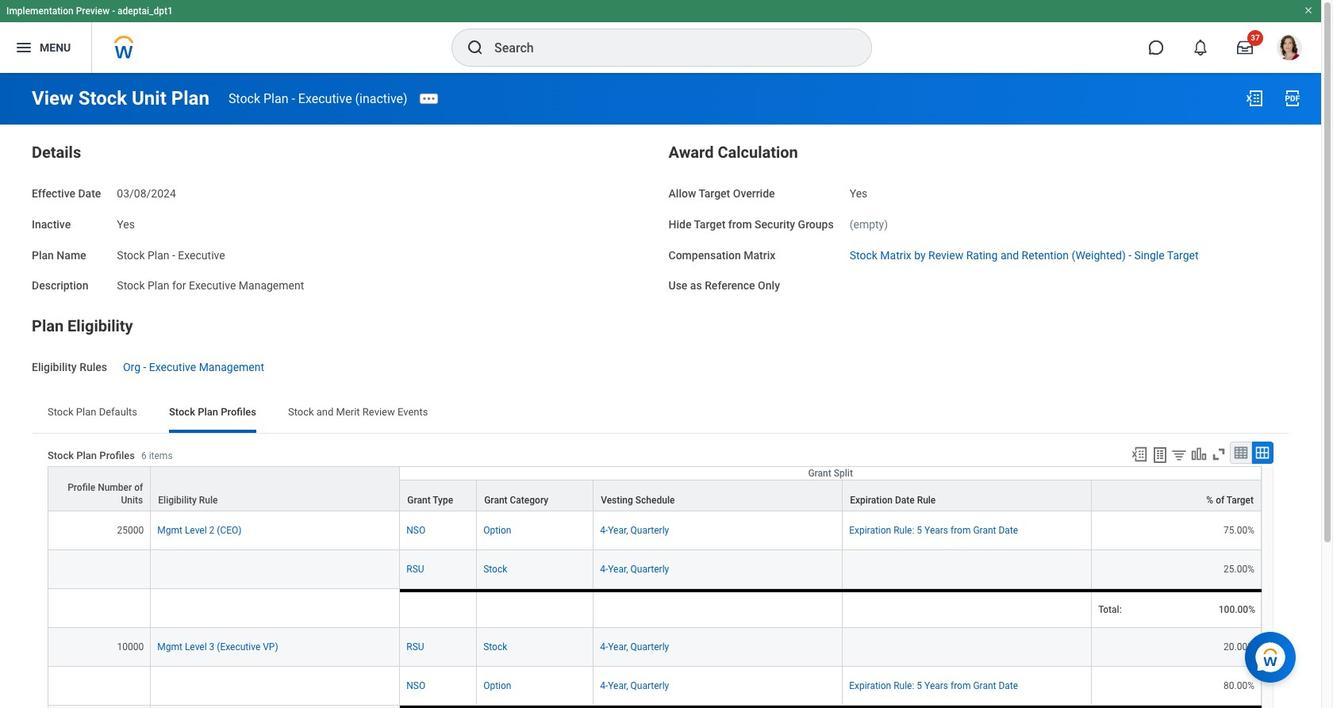 Task type: locate. For each thing, give the bounding box(es) containing it.
0 vertical spatial expiration rule: 5 years from grant date link
[[850, 522, 1019, 536]]

date
[[78, 187, 101, 200], [895, 495, 915, 506], [999, 525, 1019, 536], [999, 681, 1019, 692]]

expiration rule: 5 years from grant date link
[[850, 522, 1019, 536], [850, 678, 1019, 692]]

year, for 80.00%
[[608, 681, 628, 692]]

option link
[[484, 522, 512, 536], [484, 678, 512, 692]]

option for 75.00%
[[484, 525, 512, 536]]

level for 3
[[185, 642, 207, 653]]

1 row from the top
[[48, 467, 1262, 512]]

option
[[484, 525, 512, 536], [484, 681, 512, 692]]

plan name
[[32, 249, 86, 262]]

vp)
[[263, 642, 278, 653]]

stock link for 20.00%
[[484, 639, 507, 653]]

4-year, quarterly for 75.00%
[[600, 525, 669, 536]]

quarterly for 20.00%
[[631, 642, 669, 653]]

3 row from the top
[[48, 512, 1262, 551]]

1 nso from the top
[[407, 525, 426, 536]]

1 horizontal spatial of
[[1216, 495, 1225, 506]]

review right by
[[929, 249, 964, 262]]

stock inside plan name element
[[117, 249, 145, 262]]

4- for 20.00%
[[600, 642, 608, 653]]

2 vertical spatial from
[[951, 681, 971, 692]]

implementation preview -   adeptai_dpt1
[[6, 6, 173, 17]]

expiration rule: 5 years from grant date for 80.00%
[[850, 681, 1019, 692]]

1 4- from the top
[[600, 525, 608, 536]]

4-year, quarterly link for 80.00%
[[600, 678, 669, 692]]

0 vertical spatial 5
[[917, 525, 922, 536]]

review right merit
[[363, 406, 395, 418]]

expiration date rule button
[[843, 481, 1092, 511]]

export to excel image left export to worksheets icon
[[1131, 446, 1149, 463]]

1 vertical spatial nso
[[407, 681, 426, 692]]

1 vertical spatial option
[[484, 681, 512, 692]]

4 4-year, quarterly from the top
[[600, 681, 669, 692]]

executive right org
[[149, 361, 196, 374]]

and
[[1001, 249, 1019, 262], [317, 406, 334, 418]]

0 vertical spatial rsu link
[[407, 561, 424, 575]]

matrix for stock
[[881, 249, 912, 262]]

4-year, quarterly for 20.00%
[[600, 642, 669, 653]]

plan inside group
[[32, 317, 64, 336]]

rule:
[[894, 525, 915, 536], [894, 681, 915, 692]]

2 rule: from the top
[[894, 681, 915, 692]]

1 vertical spatial rsu link
[[407, 639, 424, 653]]

rsu link
[[407, 561, 424, 575], [407, 639, 424, 653]]

2 expiration rule: 5 years from grant date link from the top
[[850, 678, 1019, 692]]

expiration for 75.00%
[[850, 525, 892, 536]]

2 row from the top
[[48, 480, 1262, 512]]

expiration rule: 5 years from grant date link for 75.00%
[[850, 522, 1019, 536]]

0 vertical spatial of
[[134, 482, 143, 494]]

eligibility up mgmt level 2 (ceo) link
[[158, 495, 197, 506]]

nso link for 75.00%
[[407, 522, 426, 536]]

1 vertical spatial of
[[1216, 495, 1225, 506]]

- inside plan name element
[[172, 249, 175, 262]]

yes inside details group
[[117, 218, 135, 231]]

3 4-year, quarterly link from the top
[[600, 639, 669, 653]]

1 year, from the top
[[608, 525, 628, 536]]

yes for allow target override
[[850, 187, 868, 200]]

0 vertical spatial expiration
[[850, 495, 893, 506]]

4-year, quarterly link for 25.00%
[[600, 561, 669, 575]]

executive right for
[[189, 280, 236, 292]]

profile logan mcneil image
[[1277, 35, 1303, 64]]

matrix down hide target from security groups
[[744, 249, 776, 262]]

plan for stock plan for executive management
[[148, 280, 170, 292]]

toolbar
[[1124, 442, 1274, 467]]

3
[[209, 642, 215, 653]]

mgmt for mgmt level 3 (executive vp)
[[157, 642, 183, 653]]

row containing nso
[[48, 668, 1262, 706]]

export to excel image
[[1245, 89, 1265, 108], [1131, 446, 1149, 463]]

2 4-year, quarterly from the top
[[600, 564, 669, 575]]

stock link for 25.00%
[[484, 561, 507, 575]]

plan for stock plan - executive
[[148, 249, 170, 262]]

0 vertical spatial option link
[[484, 522, 512, 536]]

name
[[57, 249, 86, 262]]

2 years from the top
[[925, 681, 949, 692]]

4 row from the top
[[48, 551, 1262, 590]]

rules
[[79, 361, 107, 374]]

eligibility left rules
[[32, 361, 77, 374]]

date inside details group
[[78, 187, 101, 200]]

0 vertical spatial nso
[[407, 525, 426, 536]]

from for 80.00%
[[951, 681, 971, 692]]

matrix left by
[[881, 249, 912, 262]]

1 horizontal spatial and
[[1001, 249, 1019, 262]]

tab list
[[32, 395, 1290, 433]]

1 horizontal spatial review
[[929, 249, 964, 262]]

2 nso from the top
[[407, 681, 426, 692]]

years for 75.00%
[[925, 525, 949, 536]]

3 quarterly from the top
[[631, 642, 669, 653]]

total:
[[1099, 605, 1122, 616]]

0 vertical spatial rsu
[[407, 564, 424, 575]]

level left 3
[[185, 642, 207, 653]]

years
[[925, 525, 949, 536], [925, 681, 949, 692]]

grant for grant split
[[808, 468, 832, 479]]

0 vertical spatial mgmt
[[157, 525, 183, 536]]

1 vertical spatial expiration rule: 5 years from grant date link
[[850, 678, 1019, 692]]

plan eligibility
[[32, 317, 133, 336]]

1 4-year, quarterly link from the top
[[600, 522, 669, 536]]

quarterly for 80.00%
[[631, 681, 669, 692]]

1 vertical spatial from
[[951, 525, 971, 536]]

2 4- from the top
[[600, 564, 608, 575]]

1 option link from the top
[[484, 522, 512, 536]]

allow target override
[[669, 187, 775, 200]]

executive inside plan name element
[[178, 249, 225, 262]]

mgmt level 2 (ceo) link
[[157, 522, 242, 536]]

justify image
[[14, 38, 33, 57]]

1 vertical spatial export to excel image
[[1131, 446, 1149, 463]]

1 matrix from the left
[[744, 249, 776, 262]]

1 vertical spatial review
[[363, 406, 395, 418]]

0 horizontal spatial rule
[[199, 495, 218, 506]]

details
[[32, 143, 81, 162]]

plan eligibility group
[[32, 314, 1290, 376]]

1 vertical spatial profiles
[[99, 450, 135, 462]]

mgmt right 10000
[[157, 642, 183, 653]]

2 rsu link from the top
[[407, 639, 424, 653]]

nso link for 80.00%
[[407, 678, 426, 692]]

description
[[32, 280, 89, 292]]

unit
[[132, 87, 166, 110]]

3 year, from the top
[[608, 642, 628, 653]]

row containing total:
[[48, 590, 1262, 629]]

stock plan profiles 6 items
[[48, 450, 173, 462]]

export to excel image left the view printable version (pdf) 'icon'
[[1245, 89, 1265, 108]]

75.00%
[[1224, 525, 1255, 536]]

- inside menu banner
[[112, 6, 115, 17]]

menu
[[40, 41, 71, 54]]

grant split
[[808, 468, 853, 479]]

stock
[[78, 87, 127, 110], [229, 91, 260, 106], [117, 249, 145, 262], [850, 249, 878, 262], [117, 280, 145, 292], [48, 406, 74, 418], [169, 406, 195, 418], [288, 406, 314, 418], [48, 450, 74, 462], [484, 564, 507, 575], [484, 642, 507, 653]]

eligibility
[[68, 317, 133, 336], [32, 361, 77, 374], [158, 495, 197, 506]]

inactive element
[[117, 209, 135, 232]]

eligibility rule button
[[151, 467, 400, 511]]

4-year, quarterly for 25.00%
[[600, 564, 669, 575]]

1 4-year, quarterly from the top
[[600, 525, 669, 536]]

mgmt level 3 (executive vp) link
[[157, 639, 278, 653]]

0 vertical spatial stock link
[[484, 561, 507, 575]]

5 for 75.00%
[[917, 525, 922, 536]]

of up units
[[134, 482, 143, 494]]

eligibility up rules
[[68, 317, 133, 336]]

0 vertical spatial profiles
[[221, 406, 256, 418]]

year, for 20.00%
[[608, 642, 628, 653]]

0 vertical spatial rule:
[[894, 525, 915, 536]]

plan for stock plan profiles 6 items
[[76, 450, 97, 462]]

mgmt down eligibility rule on the bottom of page
[[157, 525, 183, 536]]

0 vertical spatial from
[[729, 218, 752, 231]]

rsu for 20.00%
[[407, 642, 424, 653]]

option link for 80.00%
[[484, 678, 512, 692]]

4- for 75.00%
[[600, 525, 608, 536]]

grant inside "popup button"
[[484, 495, 508, 506]]

expiration inside popup button
[[850, 495, 893, 506]]

notifications large image
[[1193, 40, 1209, 56]]

matrix for compensation
[[744, 249, 776, 262]]

plan name element
[[117, 239, 225, 263]]

1 vertical spatial rule:
[[894, 681, 915, 692]]

inbox large image
[[1238, 40, 1253, 56]]

2 expiration rule: 5 years from grant date from the top
[[850, 681, 1019, 692]]

0 horizontal spatial and
[[317, 406, 334, 418]]

2
[[209, 525, 215, 536]]

1 expiration rule: 5 years from grant date link from the top
[[850, 522, 1019, 536]]

yes for inactive
[[117, 218, 135, 231]]

1 vertical spatial expiration rule: 5 years from grant date
[[850, 681, 1019, 692]]

export to excel image for stock plan profiles
[[1131, 446, 1149, 463]]

quarterly
[[631, 525, 669, 536], [631, 564, 669, 575], [631, 642, 669, 653], [631, 681, 669, 692]]

-
[[112, 6, 115, 17], [292, 91, 295, 106], [172, 249, 175, 262], [1129, 249, 1132, 262], [143, 361, 146, 374]]

5 row from the top
[[48, 590, 1262, 629]]

0 vertical spatial expiration rule: 5 years from grant date
[[850, 525, 1019, 536]]

7 row from the top
[[48, 668, 1262, 706]]

(empty)
[[850, 218, 888, 231]]

rsu
[[407, 564, 424, 575], [407, 642, 424, 653]]

4 quarterly from the top
[[631, 681, 669, 692]]

0 vertical spatial option
[[484, 525, 512, 536]]

0 vertical spatial review
[[929, 249, 964, 262]]

1 vertical spatial and
[[317, 406, 334, 418]]

profiles for stock plan profiles 6 items
[[99, 450, 135, 462]]

0 horizontal spatial review
[[363, 406, 395, 418]]

0 horizontal spatial yes
[[117, 218, 135, 231]]

2 4-year, quarterly link from the top
[[600, 561, 669, 575]]

0 horizontal spatial matrix
[[744, 249, 776, 262]]

1 horizontal spatial export to excel image
[[1245, 89, 1265, 108]]

1 vertical spatial years
[[925, 681, 949, 692]]

executive inside plan eligibility group
[[149, 361, 196, 374]]

tab list inside view stock unit plan main content
[[32, 395, 1290, 433]]

0 vertical spatial years
[[925, 525, 949, 536]]

4- for 25.00%
[[600, 564, 608, 575]]

nso for 80.00%
[[407, 681, 426, 692]]

2 5 from the top
[[917, 681, 922, 692]]

stock plan - executive (inactive) link
[[229, 91, 408, 106]]

0 vertical spatial management
[[239, 280, 304, 292]]

1 rule from the left
[[199, 495, 218, 506]]

1 vertical spatial level
[[185, 642, 207, 653]]

executive for stock plan - executive (inactive)
[[298, 91, 352, 106]]

rule: for 80.00%
[[894, 681, 915, 692]]

1 rsu link from the top
[[407, 561, 424, 575]]

1 rule: from the top
[[894, 525, 915, 536]]

target inside popup button
[[1227, 495, 1254, 506]]

1 vertical spatial option link
[[484, 678, 512, 692]]

executive
[[298, 91, 352, 106], [178, 249, 225, 262], [189, 280, 236, 292], [149, 361, 196, 374]]

1 horizontal spatial yes
[[850, 187, 868, 200]]

option link for 75.00%
[[484, 522, 512, 536]]

level
[[185, 525, 207, 536], [185, 642, 207, 653]]

2 vertical spatial eligibility
[[158, 495, 197, 506]]

1 vertical spatial yes
[[117, 218, 135, 231]]

1 horizontal spatial matrix
[[881, 249, 912, 262]]

1 5 from the top
[[917, 525, 922, 536]]

1 vertical spatial rsu
[[407, 642, 424, 653]]

0 horizontal spatial profiles
[[99, 450, 135, 462]]

profiles left 6
[[99, 450, 135, 462]]

2 year, from the top
[[608, 564, 628, 575]]

1 vertical spatial mgmt
[[157, 642, 183, 653]]

yes down 03/08/2024
[[117, 218, 135, 231]]

1 horizontal spatial rule
[[917, 495, 936, 506]]

grant split button
[[400, 467, 1261, 480]]

award calculation
[[669, 143, 798, 162]]

1 vertical spatial management
[[199, 361, 264, 374]]

3 4- from the top
[[600, 642, 608, 653]]

0 horizontal spatial export to excel image
[[1131, 446, 1149, 463]]

2 mgmt from the top
[[157, 642, 183, 653]]

executive left (inactive)
[[298, 91, 352, 106]]

preview
[[76, 6, 110, 17]]

nso for 75.00%
[[407, 525, 426, 536]]

2 option link from the top
[[484, 678, 512, 692]]

calculation
[[718, 143, 798, 162]]

plan for stock plan defaults
[[76, 406, 96, 418]]

menu button
[[0, 22, 91, 73]]

0 vertical spatial nso link
[[407, 522, 426, 536]]

mgmt
[[157, 525, 183, 536], [157, 642, 183, 653]]

cell
[[48, 551, 151, 590], [151, 551, 400, 590], [843, 551, 1092, 590], [48, 590, 151, 629], [151, 590, 400, 629], [400, 590, 477, 629], [477, 590, 594, 629], [594, 590, 843, 629], [843, 590, 1092, 629], [843, 629, 1092, 668], [48, 668, 151, 706], [151, 668, 400, 706], [48, 706, 151, 709], [151, 706, 400, 709], [400, 706, 477, 709], [477, 706, 594, 709], [594, 706, 843, 709], [843, 706, 1092, 709], [1092, 706, 1262, 709]]

eligibility rule
[[158, 495, 218, 506]]

1 stock link from the top
[[484, 561, 507, 575]]

quarterly for 25.00%
[[631, 564, 669, 575]]

date inside popup button
[[895, 495, 915, 506]]

2 stock link from the top
[[484, 639, 507, 653]]

1 nso link from the top
[[407, 522, 426, 536]]

expiration rule: 5 years from grant date
[[850, 525, 1019, 536], [850, 681, 1019, 692]]

level left 2
[[185, 525, 207, 536]]

1 vertical spatial stock link
[[484, 639, 507, 653]]

6 row from the top
[[48, 629, 1262, 668]]

row containing 10000
[[48, 629, 1262, 668]]

1 option from the top
[[484, 525, 512, 536]]

eligibility inside popup button
[[158, 495, 197, 506]]

stock plan for executive management
[[117, 280, 304, 292]]

management
[[239, 280, 304, 292], [199, 361, 264, 374]]

stock link
[[484, 561, 507, 575], [484, 639, 507, 653]]

from inside "award calculation" group
[[729, 218, 752, 231]]

grant type button
[[400, 481, 476, 511]]

view stock unit plan
[[32, 87, 209, 110]]

management inside org - executive management link
[[199, 361, 264, 374]]

export to worksheets image
[[1151, 446, 1170, 465]]

plan for stock plan - executive (inactive)
[[264, 91, 289, 106]]

and right rating at the right of page
[[1001, 249, 1019, 262]]

0 vertical spatial yes
[[850, 187, 868, 200]]

compensation matrix
[[669, 249, 776, 262]]

4 4-year, quarterly link from the top
[[600, 678, 669, 692]]

80.00%
[[1224, 681, 1255, 692]]

0 vertical spatial level
[[185, 525, 207, 536]]

target up 75.00%
[[1227, 495, 1254, 506]]

2 option from the top
[[484, 681, 512, 692]]

tab list containing stock plan defaults
[[32, 395, 1290, 433]]

nso
[[407, 525, 426, 536], [407, 681, 426, 692]]

0 horizontal spatial of
[[134, 482, 143, 494]]

plan
[[171, 87, 209, 110], [264, 91, 289, 106], [32, 249, 54, 262], [148, 249, 170, 262], [148, 280, 170, 292], [32, 317, 64, 336], [76, 406, 96, 418], [198, 406, 218, 418], [76, 450, 97, 462]]

1 vertical spatial nso link
[[407, 678, 426, 692]]

yes inside "award calculation" group
[[850, 187, 868, 200]]

1 expiration rule: 5 years from grant date from the top
[[850, 525, 1019, 536]]

row
[[48, 467, 1262, 512], [48, 480, 1262, 512], [48, 512, 1262, 551], [48, 551, 1262, 590], [48, 590, 1262, 629], [48, 629, 1262, 668], [48, 668, 1262, 706], [48, 706, 1262, 709]]

executive for stock plan - executive
[[178, 249, 225, 262]]

rsu link for 25.00%
[[407, 561, 424, 575]]

4-year, quarterly link
[[600, 522, 669, 536], [600, 561, 669, 575], [600, 639, 669, 653], [600, 678, 669, 692]]

0 vertical spatial and
[[1001, 249, 1019, 262]]

yes
[[850, 187, 868, 200], [117, 218, 135, 231]]

review inside tab list
[[363, 406, 395, 418]]

2 nso link from the top
[[407, 678, 426, 692]]

review inside stock matrix by review rating and retention (weighted) - single target link
[[929, 249, 964, 262]]

profile number of units
[[68, 482, 143, 506]]

4 year, from the top
[[608, 681, 628, 692]]

matrix
[[744, 249, 776, 262], [881, 249, 912, 262]]

profiles down org - executive management
[[221, 406, 256, 418]]

1 horizontal spatial profiles
[[221, 406, 256, 418]]

3 4-year, quarterly from the top
[[600, 642, 669, 653]]

37
[[1251, 33, 1260, 42]]

from
[[729, 218, 752, 231], [951, 525, 971, 536], [951, 681, 971, 692]]

1 vertical spatial eligibility
[[32, 361, 77, 374]]

2 vertical spatial expiration
[[850, 681, 892, 692]]

1 level from the top
[[185, 525, 207, 536]]

1 vertical spatial 5
[[917, 681, 922, 692]]

plan for stock plan profiles
[[198, 406, 218, 418]]

yes up (empty) at the right top of the page
[[850, 187, 868, 200]]

0 vertical spatial export to excel image
[[1245, 89, 1265, 108]]

and left merit
[[317, 406, 334, 418]]

4-year, quarterly link for 75.00%
[[600, 522, 669, 536]]

1 quarterly from the top
[[631, 525, 669, 536]]

1 mgmt from the top
[[157, 525, 183, 536]]

2 quarterly from the top
[[631, 564, 669, 575]]

expiration date rule
[[850, 495, 936, 506]]

view stock unit plan main content
[[0, 73, 1322, 709]]

of right %
[[1216, 495, 1225, 506]]

2 rsu from the top
[[407, 642, 424, 653]]

2 level from the top
[[185, 642, 207, 653]]

1 vertical spatial expiration
[[850, 525, 892, 536]]

1 years from the top
[[925, 525, 949, 536]]

8 row from the top
[[48, 706, 1262, 709]]

year,
[[608, 525, 628, 536], [608, 564, 628, 575], [608, 642, 628, 653], [608, 681, 628, 692]]

2 matrix from the left
[[881, 249, 912, 262]]

year, for 25.00%
[[608, 564, 628, 575]]

rsu for 25.00%
[[407, 564, 424, 575]]

years for 80.00%
[[925, 681, 949, 692]]

1 rsu from the top
[[407, 564, 424, 575]]

4 4- from the top
[[600, 681, 608, 692]]

0 vertical spatial eligibility
[[68, 317, 133, 336]]

executive up stock plan for executive management
[[178, 249, 225, 262]]

stock plan profiles
[[169, 406, 256, 418]]

reference
[[705, 280, 755, 292]]

review
[[929, 249, 964, 262], [363, 406, 395, 418]]



Task type: describe. For each thing, give the bounding box(es) containing it.
rule: for 75.00%
[[894, 525, 915, 536]]

grant for grant category
[[484, 495, 508, 506]]

merit
[[336, 406, 360, 418]]

award calculation button
[[669, 143, 798, 162]]

compensation
[[669, 249, 741, 262]]

stock matrix by review rating and retention (weighted) - single target
[[850, 249, 1199, 262]]

table image
[[1234, 445, 1249, 461]]

2 rule from the left
[[917, 495, 936, 506]]

org
[[123, 361, 141, 374]]

100.00%
[[1219, 605, 1256, 616]]

award calculation group
[[669, 140, 1290, 294]]

retention
[[1022, 249, 1069, 262]]

allow target override element
[[850, 178, 868, 201]]

grant for grant type
[[407, 495, 431, 506]]

plan eligibility button
[[32, 317, 133, 336]]

number
[[98, 482, 132, 494]]

security
[[755, 218, 795, 231]]

only
[[758, 280, 780, 292]]

stock matrix by review rating and retention (weighted) - single target link
[[850, 246, 1199, 262]]

split
[[834, 468, 853, 479]]

from for 75.00%
[[951, 525, 971, 536]]

target right allow
[[699, 187, 730, 200]]

profile number of units button
[[48, 467, 150, 511]]

eligibility for eligibility rule
[[158, 495, 197, 506]]

grant type
[[407, 495, 453, 506]]

level for 2
[[185, 525, 207, 536]]

20.00%
[[1224, 642, 1255, 653]]

single
[[1135, 249, 1165, 262]]

of inside profile number of units
[[134, 482, 143, 494]]

expiration rule: 5 years from grant date for 75.00%
[[850, 525, 1019, 536]]

stock plan - executive
[[117, 249, 225, 262]]

vesting
[[601, 495, 633, 506]]

profile
[[68, 482, 95, 494]]

schedule
[[636, 495, 675, 506]]

view printable version (pdf) image
[[1284, 89, 1303, 108]]

expand table image
[[1255, 445, 1271, 461]]

row containing rsu
[[48, 551, 1262, 590]]

management inside details group
[[239, 280, 304, 292]]

org - executive management
[[123, 361, 264, 374]]

profiles for stock plan profiles
[[221, 406, 256, 418]]

option for 80.00%
[[484, 681, 512, 692]]

37 button
[[1228, 30, 1264, 65]]

hide target from security groups
[[669, 218, 834, 231]]

- for implementation preview -   adeptai_dpt1
[[112, 6, 115, 17]]

year, for 75.00%
[[608, 525, 628, 536]]

menu banner
[[0, 0, 1322, 73]]

6
[[141, 451, 147, 462]]

Search Workday  search field
[[495, 30, 839, 65]]

as
[[690, 280, 702, 292]]

target right single
[[1168, 249, 1199, 262]]

eligibility rules
[[32, 361, 107, 374]]

executive for stock plan for executive management
[[189, 280, 236, 292]]

and inside "award calculation" group
[[1001, 249, 1019, 262]]

- for stock plan - executive (inactive)
[[292, 91, 295, 106]]

stock plan - executive (inactive)
[[229, 91, 408, 106]]

5 for 80.00%
[[917, 681, 922, 692]]

implementation
[[6, 6, 74, 17]]

grant category button
[[477, 481, 593, 511]]

03/08/2024
[[117, 187, 176, 200]]

for
[[172, 280, 186, 292]]

hide
[[669, 218, 692, 231]]

10000
[[117, 642, 144, 653]]

vesting schedule button
[[594, 481, 842, 511]]

expiration for 80.00%
[[850, 681, 892, 692]]

mgmt level 3 (executive vp)
[[157, 642, 278, 653]]

mgmt for mgmt level 2 (ceo)
[[157, 525, 183, 536]]

% of target
[[1207, 495, 1254, 506]]

award
[[669, 143, 714, 162]]

use as reference only
[[669, 280, 780, 292]]

search image
[[466, 38, 485, 57]]

(weighted)
[[1072, 249, 1126, 262]]

- inside "award calculation" group
[[1129, 249, 1132, 262]]

mgmt level 2 (ceo)
[[157, 525, 242, 536]]

25000
[[117, 525, 144, 536]]

(inactive)
[[355, 91, 408, 106]]

fullscreen image
[[1211, 446, 1228, 463]]

stock plan defaults
[[48, 406, 137, 418]]

view stock unit plan - expand/collapse chart image
[[1191, 446, 1208, 463]]

items
[[149, 451, 173, 462]]

row containing grant type
[[48, 480, 1262, 512]]

- for stock plan - executive
[[172, 249, 175, 262]]

4- for 80.00%
[[600, 681, 608, 692]]

defaults
[[99, 406, 137, 418]]

% of target button
[[1092, 481, 1261, 511]]

25.00%
[[1224, 564, 1255, 575]]

details group
[[32, 140, 653, 294]]

grant category
[[484, 495, 549, 506]]

adeptai_dpt1
[[118, 6, 173, 17]]

units
[[121, 495, 143, 506]]

use
[[669, 280, 688, 292]]

quarterly for 75.00%
[[631, 525, 669, 536]]

details button
[[32, 143, 81, 162]]

allow
[[669, 187, 696, 200]]

category
[[510, 495, 549, 506]]

rsu link for 20.00%
[[407, 639, 424, 653]]

export to excel image for view stock unit plan
[[1245, 89, 1265, 108]]

effective date
[[32, 187, 101, 200]]

override
[[733, 187, 775, 200]]

close environment banner image
[[1304, 6, 1314, 15]]

review for merit
[[363, 406, 395, 418]]

by
[[915, 249, 926, 262]]

eligibility for eligibility rules
[[32, 361, 77, 374]]

row containing 25000
[[48, 512, 1262, 551]]

review for by
[[929, 249, 964, 262]]

type
[[433, 495, 453, 506]]

(executive
[[217, 642, 261, 653]]

expiration rule: 5 years from grant date link for 80.00%
[[850, 678, 1019, 692]]

target right hide
[[694, 218, 726, 231]]

row containing grant split
[[48, 467, 1262, 512]]

groups
[[798, 218, 834, 231]]

toolbar inside view stock unit plan main content
[[1124, 442, 1274, 467]]

%
[[1207, 495, 1214, 506]]

effective date element
[[117, 178, 176, 201]]

vesting schedule
[[601, 495, 675, 506]]

events
[[398, 406, 428, 418]]

(ceo)
[[217, 525, 242, 536]]

stock inside stock matrix by review rating and retention (weighted) - single target link
[[850, 249, 878, 262]]

4-year, quarterly link for 20.00%
[[600, 639, 669, 653]]

- inside plan eligibility group
[[143, 361, 146, 374]]

4-year, quarterly for 80.00%
[[600, 681, 669, 692]]

view
[[32, 87, 74, 110]]

select to filter grid data image
[[1171, 447, 1188, 463]]

rating
[[967, 249, 998, 262]]

stock and merit review events
[[288, 406, 428, 418]]

inactive
[[32, 218, 71, 231]]



Task type: vqa. For each thing, say whether or not it's contained in the screenshot.
3rd quarterly from the bottom
yes



